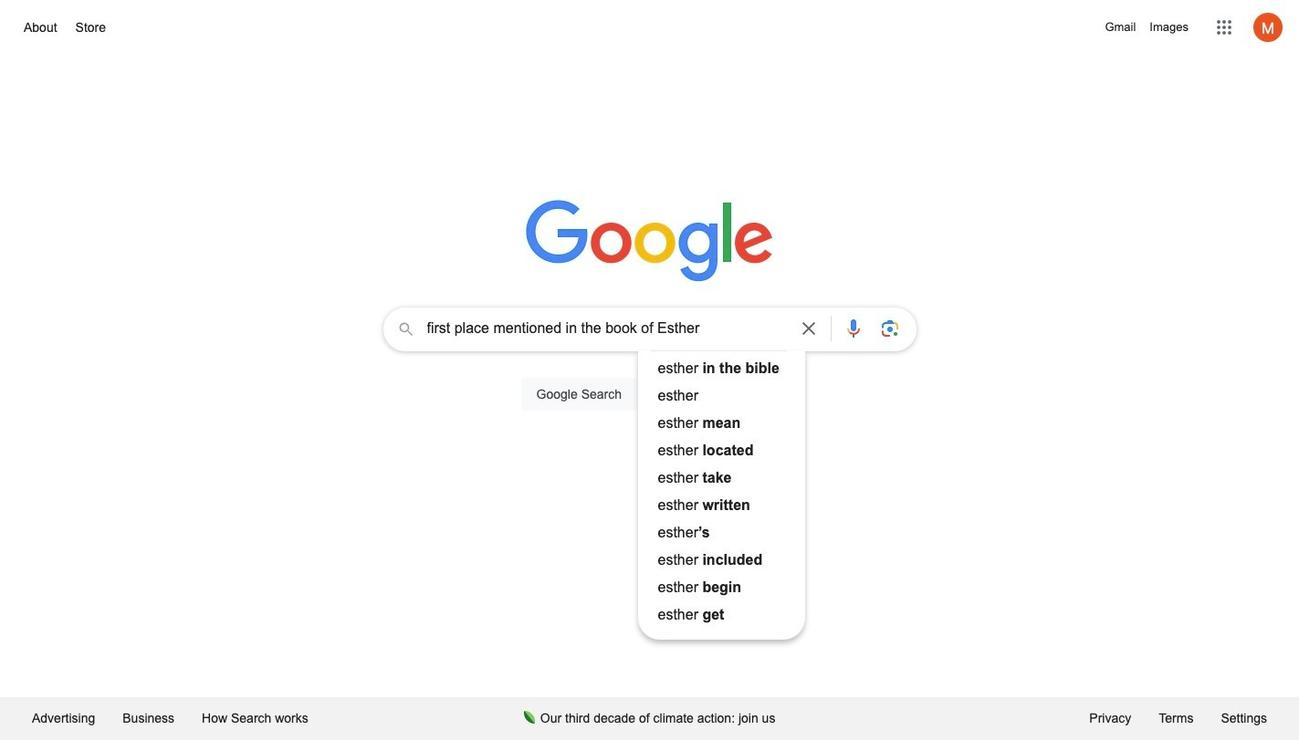 Task type: vqa. For each thing, say whether or not it's contained in the screenshot.
France to the bottom
no



Task type: describe. For each thing, give the bounding box(es) containing it.
search by image image
[[879, 318, 901, 340]]

google image
[[525, 200, 774, 284]]

search by voice image
[[842, 318, 864, 340]]



Task type: locate. For each thing, give the bounding box(es) containing it.
None search field
[[18, 302, 1281, 640]]

Search text field
[[427, 319, 787, 343]]

list box
[[638, 355, 805, 629]]



